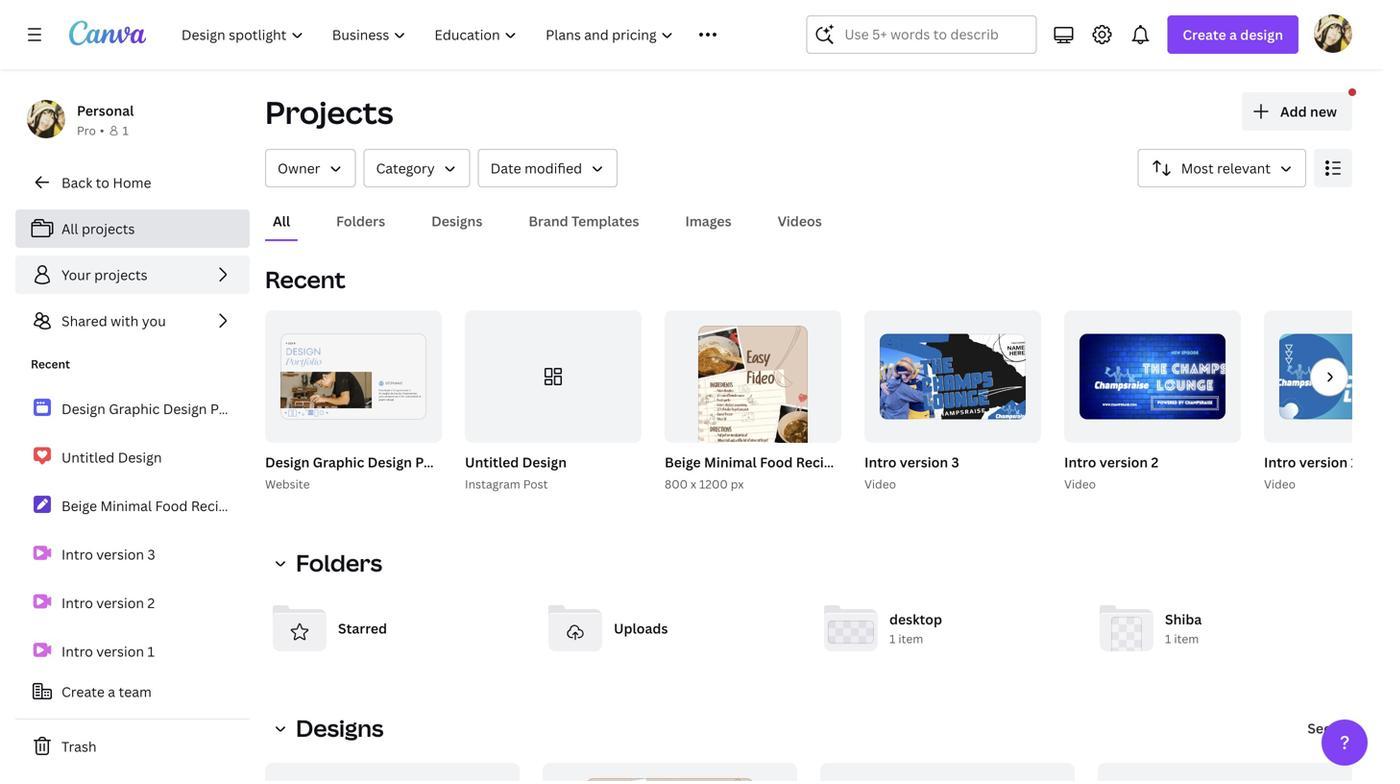 Task type: describe. For each thing, give the bounding box(es) containing it.
home
[[113, 173, 151, 192]]

2 for intro version 2
[[147, 594, 155, 612]]

create a design
[[1183, 25, 1284, 44]]

list containing untitled design
[[15, 388, 321, 672]]

untitled design instagram post
[[465, 453, 567, 492]]

images button
[[678, 203, 739, 239]]

intro version 2 button
[[1065, 451, 1159, 475]]

item for desktop
[[899, 631, 924, 647]]

intro for intro version 2 video
[[1065, 453, 1097, 471]]

you
[[142, 312, 166, 330]]

intro for intro version 3
[[61, 545, 93, 563]]

recipe for beige minimal food recipe blog graphic
[[191, 496, 235, 515]]

intro for intro version 1
[[61, 642, 93, 660]]

create a team button
[[15, 673, 250, 711]]

with
[[111, 312, 139, 330]]

blog for beige minimal food recipe blog graphic
[[238, 496, 267, 515]]

see all
[[1308, 719, 1351, 737]]

beige minimal food recipe blog graphic button
[[665, 451, 931, 475]]

starred
[[338, 619, 387, 637]]

create for create a design
[[1183, 25, 1227, 44]]

intro for intro version 3 video
[[865, 453, 897, 471]]

brand templates button
[[521, 203, 647, 239]]

intro version 2 link
[[15, 582, 250, 623]]

beige minimal food recipe blog graphic 800 x 1200 px
[[665, 453, 931, 492]]

1 horizontal spatial website
[[476, 453, 529, 471]]

designs button
[[424, 203, 490, 239]]

in
[[532, 453, 545, 471]]

date modified
[[491, 159, 582, 177]]

warm
[[584, 453, 622, 471]]

beige for beige minimal food recipe blog graphic
[[61, 496, 97, 515]]

stephanie aranda image
[[1314, 14, 1353, 53]]

untitled design button
[[465, 451, 567, 475]]

neutral
[[625, 453, 674, 471]]

videos
[[778, 212, 822, 230]]

1 inside desktop 1 item
[[890, 631, 896, 647]]

add new
[[1281, 102, 1337, 121]]

trash
[[61, 737, 97, 756]]

most relevant
[[1182, 159, 1271, 177]]

version for intro version 1
[[96, 642, 144, 660]]

intro for intro version 2
[[61, 594, 93, 612]]

1 of 7
[[402, 420, 429, 434]]

design
[[1241, 25, 1284, 44]]

design graphic design portfolio website in blue  warm neutral experimental style button
[[265, 451, 801, 475]]

instagram
[[465, 476, 521, 492]]

back
[[61, 173, 92, 192]]

back to home
[[61, 173, 151, 192]]

intro version 2
[[61, 594, 155, 612]]

folders inside button
[[336, 212, 385, 230]]

all button
[[265, 203, 298, 239]]

designs button
[[265, 709, 395, 748]]

intro version 3 video
[[865, 453, 960, 492]]

intro version 1 link
[[15, 631, 250, 672]]

2 for 1 of 2
[[1022, 420, 1028, 434]]

video for intro version 1
[[1264, 476, 1296, 492]]

shiba
[[1165, 610, 1202, 628]]

portfolio
[[415, 453, 473, 471]]

video for intro version 2
[[1065, 476, 1096, 492]]

add
[[1281, 102, 1307, 121]]

intro version 3 link
[[15, 534, 250, 575]]

7
[[423, 420, 429, 434]]

create a design button
[[1168, 15, 1299, 54]]

projects for all projects
[[82, 220, 135, 238]]

graphic inside design graphic design portfolio website in blue  warm neutral experimental style website
[[313, 453, 364, 471]]

see
[[1308, 719, 1332, 737]]

personal
[[77, 101, 134, 120]]

add new button
[[1242, 92, 1353, 131]]

owner
[[278, 159, 320, 177]]

date
[[491, 159, 521, 177]]

to
[[96, 173, 109, 192]]

uploads link
[[541, 594, 801, 663]]

design inside untitled design link
[[118, 448, 162, 466]]

recipe for beige minimal food recipe blog graphic 800 x 1200 px
[[796, 453, 841, 471]]

•
[[100, 123, 104, 138]]

create for create a team
[[61, 683, 105, 701]]

create a team
[[61, 683, 152, 701]]

new
[[1311, 102, 1337, 121]]

video for intro version 3
[[865, 476, 897, 492]]

design inside untitled design instagram post
[[522, 453, 567, 471]]

food for beige minimal food recipe blog graphic
[[155, 496, 188, 515]]

uploads
[[614, 619, 668, 637]]

x
[[691, 476, 697, 492]]

shared
[[61, 312, 107, 330]]

1 inside list
[[147, 642, 155, 660]]

back to home link
[[15, 163, 250, 202]]

Date modified button
[[478, 149, 618, 187]]

most
[[1182, 159, 1214, 177]]

1 of 2
[[1001, 420, 1028, 434]]

beige minimal food recipe blog graphic
[[61, 496, 321, 515]]

shared with you
[[61, 312, 166, 330]]

designs inside button
[[431, 212, 483, 230]]

projects
[[265, 91, 393, 133]]

pro •
[[77, 123, 104, 138]]



Task type: locate. For each thing, give the bounding box(es) containing it.
projects right your
[[94, 266, 148, 284]]

of for design
[[410, 420, 421, 434]]

1 horizontal spatial of
[[1009, 420, 1020, 434]]

graphic inside list
[[270, 496, 321, 515]]

800
[[665, 476, 688, 492]]

1 horizontal spatial all
[[273, 212, 290, 230]]

recipe left intro version 3 "button"
[[796, 453, 841, 471]]

0 horizontal spatial of
[[410, 420, 421, 434]]

1 horizontal spatial recipe
[[796, 453, 841, 471]]

item inside desktop 1 item
[[899, 631, 924, 647]]

create inside dropdown button
[[1183, 25, 1227, 44]]

minimal inside beige minimal food recipe blog graphic link
[[100, 496, 152, 515]]

2 horizontal spatial 2
[[1152, 453, 1159, 471]]

1 horizontal spatial food
[[760, 453, 793, 471]]

shiba 1 item
[[1165, 610, 1202, 647]]

blue
[[548, 453, 577, 471]]

1 list from the top
[[15, 209, 250, 340]]

intro version 1
[[61, 642, 155, 660]]

2 list from the top
[[15, 388, 321, 672]]

folders down category
[[336, 212, 385, 230]]

folders up starred at the bottom
[[296, 547, 383, 578]]

0 horizontal spatial website
[[265, 476, 310, 492]]

0 horizontal spatial designs
[[296, 712, 384, 744]]

1 horizontal spatial beige
[[665, 453, 701, 471]]

website up instagram
[[476, 453, 529, 471]]

1 horizontal spatial recent
[[265, 264, 346, 295]]

0 horizontal spatial video
[[865, 476, 897, 492]]

1 horizontal spatial blog
[[844, 453, 873, 471]]

your
[[61, 266, 91, 284]]

video down intro version 3 "button"
[[865, 476, 897, 492]]

videos button
[[770, 203, 830, 239]]

video down intro version 2 button at the bottom
[[1065, 476, 1096, 492]]

1 horizontal spatial designs
[[431, 212, 483, 230]]

a left the team
[[108, 683, 115, 701]]

1 vertical spatial minimal
[[100, 496, 152, 515]]

beige inside list
[[61, 496, 97, 515]]

0 horizontal spatial a
[[108, 683, 115, 701]]

recent
[[265, 264, 346, 295], [31, 356, 70, 372]]

1 vertical spatial website
[[265, 476, 310, 492]]

untitled inside list
[[61, 448, 115, 466]]

video
[[865, 476, 897, 492], [1065, 476, 1096, 492], [1264, 476, 1296, 492]]

modified
[[525, 159, 582, 177]]

blog up folders dropdown button
[[238, 496, 267, 515]]

0 horizontal spatial blog
[[238, 496, 267, 515]]

website up folders dropdown button
[[265, 476, 310, 492]]

1 horizontal spatial item
[[1174, 631, 1199, 647]]

blog right style
[[844, 453, 873, 471]]

0 horizontal spatial minimal
[[100, 496, 152, 515]]

0 horizontal spatial food
[[155, 496, 188, 515]]

all for all projects
[[61, 220, 78, 238]]

1 horizontal spatial video
[[1065, 476, 1096, 492]]

0 vertical spatial website
[[476, 453, 529, 471]]

1 vertical spatial list
[[15, 388, 321, 672]]

beige up 800
[[665, 453, 701, 471]]

0 vertical spatial blog
[[844, 453, 873, 471]]

projects for your projects
[[94, 266, 148, 284]]

0 horizontal spatial beige
[[61, 496, 97, 515]]

all
[[1335, 719, 1351, 737]]

1 vertical spatial a
[[108, 683, 115, 701]]

create inside button
[[61, 683, 105, 701]]

of for 3
[[1009, 420, 1020, 434]]

Owner button
[[265, 149, 356, 187]]

0 vertical spatial recent
[[265, 264, 346, 295]]

2 video from the left
[[1065, 476, 1096, 492]]

blog inside list
[[238, 496, 267, 515]]

category
[[376, 159, 435, 177]]

desktop
[[890, 610, 943, 628]]

food inside 'beige minimal food recipe blog graphic 800 x 1200 px'
[[760, 453, 793, 471]]

1 horizontal spatial untitled
[[465, 453, 519, 471]]

3 inside intro version 3 link
[[147, 545, 155, 563]]

brand
[[529, 212, 568, 230]]

starred link
[[265, 594, 526, 663]]

recent down shared
[[31, 356, 70, 372]]

recipe
[[796, 453, 841, 471], [191, 496, 235, 515]]

intro version 2 video
[[1065, 453, 1159, 492]]

style
[[768, 453, 801, 471]]

untitled up beige minimal food recipe blog graphic link
[[61, 448, 115, 466]]

video inside intro version 2 video
[[1065, 476, 1096, 492]]

all projects
[[61, 220, 135, 238]]

your projects
[[61, 266, 148, 284]]

0 vertical spatial folders
[[336, 212, 385, 230]]

folders button
[[265, 544, 394, 582]]

item for shiba
[[1174, 631, 1199, 647]]

1 vertical spatial beige
[[61, 496, 97, 515]]

1 item from the left
[[899, 631, 924, 647]]

3 for intro version 3 video
[[952, 453, 960, 471]]

graphic for beige minimal food recipe blog graphic 800 x 1200 px
[[876, 453, 928, 471]]

minimal down untitled design link
[[100, 496, 152, 515]]

1 inside intro version 1 video
[[1351, 453, 1359, 471]]

Category button
[[364, 149, 470, 187]]

all down owner
[[273, 212, 290, 230]]

intro version 3 button
[[865, 451, 960, 475]]

1 vertical spatial 2
[[1152, 453, 1159, 471]]

all inside list
[[61, 220, 78, 238]]

of
[[410, 420, 421, 434], [1009, 420, 1020, 434]]

None search field
[[806, 15, 1037, 54]]

designs inside dropdown button
[[296, 712, 384, 744]]

2 item from the left
[[1174, 631, 1199, 647]]

Sort by button
[[1138, 149, 1307, 187]]

version for intro version 3 video
[[900, 453, 949, 471]]

design
[[118, 448, 162, 466], [265, 453, 310, 471], [368, 453, 412, 471], [522, 453, 567, 471]]

1 vertical spatial recent
[[31, 356, 70, 372]]

folders button
[[329, 203, 393, 239]]

0 horizontal spatial recent
[[31, 356, 70, 372]]

3 inside the intro version 3 video
[[952, 453, 960, 471]]

0 vertical spatial food
[[760, 453, 793, 471]]

1 vertical spatial 3
[[147, 545, 155, 563]]

intro version 1 button
[[1264, 451, 1359, 475]]

intro version 3
[[61, 545, 155, 563]]

post
[[523, 476, 548, 492]]

templates
[[572, 212, 639, 230]]

video down intro version 1 button
[[1264, 476, 1296, 492]]

2 inside list
[[147, 594, 155, 612]]

a for team
[[108, 683, 115, 701]]

see all button
[[1306, 709, 1353, 748]]

0 horizontal spatial untitled
[[61, 448, 115, 466]]

list
[[15, 209, 250, 340], [15, 388, 321, 672]]

beige for beige minimal food recipe blog graphic 800 x 1200 px
[[665, 453, 701, 471]]

minimal inside 'beige minimal food recipe blog graphic 800 x 1200 px'
[[704, 453, 757, 471]]

create left design
[[1183, 25, 1227, 44]]

version for intro version 2
[[96, 594, 144, 612]]

3 for intro version 3
[[147, 545, 155, 563]]

intro inside the intro version 3 video
[[865, 453, 897, 471]]

a inside button
[[108, 683, 115, 701]]

design graphic design portfolio website in blue  warm neutral experimental style website
[[265, 453, 801, 492]]

0 vertical spatial recipe
[[796, 453, 841, 471]]

1 vertical spatial food
[[155, 496, 188, 515]]

0 horizontal spatial all
[[61, 220, 78, 238]]

a for design
[[1230, 25, 1237, 44]]

minimal for beige minimal food recipe blog graphic 800 x 1200 px
[[704, 453, 757, 471]]

0 horizontal spatial 3
[[147, 545, 155, 563]]

0 horizontal spatial recipe
[[191, 496, 235, 515]]

video inside the intro version 3 video
[[865, 476, 897, 492]]

0 horizontal spatial create
[[61, 683, 105, 701]]

version for intro version 3
[[96, 545, 144, 563]]

item inside the shiba 1 item
[[1174, 631, 1199, 647]]

list containing all projects
[[15, 209, 250, 340]]

folders inside dropdown button
[[296, 547, 383, 578]]

all inside button
[[273, 212, 290, 230]]

3 video from the left
[[1264, 476, 1296, 492]]

graphic for beige minimal food recipe blog graphic
[[270, 496, 321, 515]]

experimental
[[678, 453, 765, 471]]

minimal for beige minimal food recipe blog graphic
[[100, 496, 152, 515]]

trash link
[[15, 727, 250, 766]]

all for all
[[273, 212, 290, 230]]

pro
[[77, 123, 96, 138]]

0 vertical spatial a
[[1230, 25, 1237, 44]]

all up your
[[61, 220, 78, 238]]

0 vertical spatial designs
[[431, 212, 483, 230]]

untitled up instagram
[[465, 453, 519, 471]]

2 of from the left
[[1009, 420, 1020, 434]]

recipe inside list
[[191, 496, 235, 515]]

recipe inside 'beige minimal food recipe blog graphic 800 x 1200 px'
[[796, 453, 841, 471]]

1 inside the shiba 1 item
[[1165, 631, 1172, 647]]

version
[[900, 453, 949, 471], [1100, 453, 1148, 471], [1300, 453, 1348, 471], [96, 545, 144, 563], [96, 594, 144, 612], [96, 642, 144, 660]]

top level navigation element
[[169, 15, 760, 54], [169, 15, 760, 54]]

recipe down untitled design link
[[191, 496, 235, 515]]

minimal up px
[[704, 453, 757, 471]]

a inside dropdown button
[[1230, 25, 1237, 44]]

0 vertical spatial 3
[[952, 453, 960, 471]]

1 vertical spatial create
[[61, 683, 105, 701]]

0 horizontal spatial 2
[[147, 594, 155, 612]]

version inside intro version 1 video
[[1300, 453, 1348, 471]]

Search search field
[[845, 16, 999, 53]]

folders
[[336, 212, 385, 230], [296, 547, 383, 578]]

video inside intro version 1 video
[[1264, 476, 1296, 492]]

1 horizontal spatial minimal
[[704, 453, 757, 471]]

0 vertical spatial beige
[[665, 453, 701, 471]]

1 horizontal spatial a
[[1230, 25, 1237, 44]]

2 horizontal spatial video
[[1264, 476, 1296, 492]]

version for intro version 2 video
[[1100, 453, 1148, 471]]

intro version 1 video
[[1264, 453, 1359, 492]]

projects down back to home
[[82, 220, 135, 238]]

designs
[[431, 212, 483, 230], [296, 712, 384, 744]]

graphic inside 'beige minimal food recipe blog graphic 800 x 1200 px'
[[876, 453, 928, 471]]

intro inside intro version 2 video
[[1065, 453, 1097, 471]]

2 inside intro version 2 video
[[1152, 453, 1159, 471]]

0 vertical spatial minimal
[[704, 453, 757, 471]]

px
[[731, 476, 744, 492]]

blog for beige minimal food recipe blog graphic 800 x 1200 px
[[844, 453, 873, 471]]

0 horizontal spatial item
[[899, 631, 924, 647]]

untitled design
[[61, 448, 162, 466]]

1 horizontal spatial 2
[[1022, 420, 1028, 434]]

beige up intro version 3
[[61, 496, 97, 515]]

intro for intro version 1 video
[[1264, 453, 1297, 471]]

projects
[[82, 220, 135, 238], [94, 266, 148, 284]]

0 vertical spatial create
[[1183, 25, 1227, 44]]

blog
[[844, 453, 873, 471], [238, 496, 267, 515]]

recent down the all button
[[265, 264, 346, 295]]

food
[[760, 453, 793, 471], [155, 496, 188, 515]]

blog inside 'beige minimal food recipe blog graphic 800 x 1200 px'
[[844, 453, 873, 471]]

your projects link
[[15, 256, 250, 294]]

item down desktop
[[899, 631, 924, 647]]

1 of from the left
[[410, 420, 421, 434]]

team
[[119, 683, 152, 701]]

1
[[122, 123, 129, 138], [402, 420, 407, 434], [1001, 420, 1006, 434], [1351, 453, 1359, 471], [890, 631, 896, 647], [1165, 631, 1172, 647], [147, 642, 155, 660]]

untitled for untitled design
[[61, 448, 115, 466]]

1 vertical spatial designs
[[296, 712, 384, 744]]

1 video from the left
[[865, 476, 897, 492]]

0 vertical spatial 2
[[1022, 420, 1028, 434]]

desktop 1 item
[[890, 610, 943, 647]]

version inside intro version 2 video
[[1100, 453, 1148, 471]]

food for beige minimal food recipe blog graphic 800 x 1200 px
[[760, 453, 793, 471]]

0 vertical spatial list
[[15, 209, 250, 340]]

untitled for untitled design instagram post
[[465, 453, 519, 471]]

version for intro version 1 video
[[1300, 453, 1348, 471]]

0 vertical spatial projects
[[82, 220, 135, 238]]

website
[[476, 453, 529, 471], [265, 476, 310, 492]]

untitled inside untitled design instagram post
[[465, 453, 519, 471]]

create
[[1183, 25, 1227, 44], [61, 683, 105, 701]]

beige inside 'beige minimal food recipe blog graphic 800 x 1200 px'
[[665, 453, 701, 471]]

beige minimal food recipe blog graphic link
[[15, 485, 321, 526]]

1200
[[699, 476, 728, 492]]

2 for intro version 2 video
[[1152, 453, 1159, 471]]

images
[[685, 212, 732, 230]]

1 horizontal spatial 3
[[952, 453, 960, 471]]

brand templates
[[529, 212, 639, 230]]

1 vertical spatial recipe
[[191, 496, 235, 515]]

create down "intro version 1"
[[61, 683, 105, 701]]

untitled design link
[[15, 437, 250, 478]]

1 horizontal spatial create
[[1183, 25, 1227, 44]]

3
[[952, 453, 960, 471], [147, 545, 155, 563]]

1 vertical spatial blog
[[238, 496, 267, 515]]

beige
[[665, 453, 701, 471], [61, 496, 97, 515]]

1 vertical spatial projects
[[94, 266, 148, 284]]

relevant
[[1218, 159, 1271, 177]]

2 vertical spatial 2
[[147, 594, 155, 612]]

1 vertical spatial folders
[[296, 547, 383, 578]]

a left design
[[1230, 25, 1237, 44]]

item
[[899, 631, 924, 647], [1174, 631, 1199, 647]]

version inside the intro version 3 video
[[900, 453, 949, 471]]

shared with you link
[[15, 302, 250, 340]]

intro inside intro version 1 video
[[1264, 453, 1297, 471]]

item down shiba
[[1174, 631, 1199, 647]]



Task type: vqa. For each thing, say whether or not it's contained in the screenshot.
the topmost "CANVA"
no



